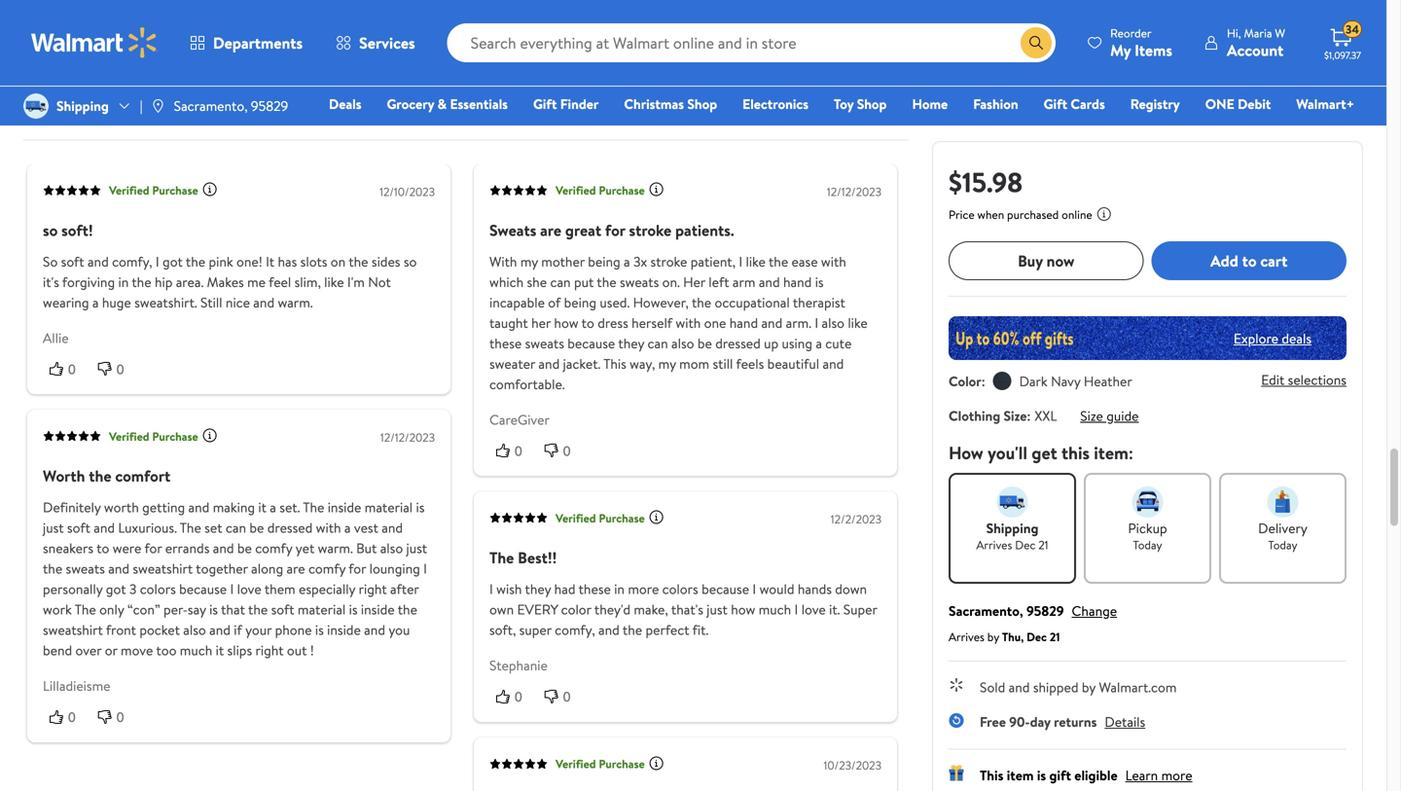 Task type: locate. For each thing, give the bounding box(es) containing it.
1 vertical spatial 12/12/2023
[[380, 429, 435, 446]]

it left slips
[[216, 641, 224, 660]]

this
[[604, 354, 627, 373], [980, 766, 1004, 785]]

sweatshirt up the bend
[[43, 621, 103, 640]]

dressed inside 'definitely worth getting and making it a set. the inside material is just soft and luxurious. the set can be dressed with a vest and sneakers to were for errands and be comfy yet warm. but also just the sweats and sweatshirt together along are comfy for lounging  i personally got 3 colors because i love them especially right after work  the only "con" per-say is that the soft material is inside the sweatshirt front pocket also and if your phone is inside and you bend over or move too much it slips right out !'
[[267, 518, 313, 537]]

is inside with my mother being a 3x stroke patient, i like the ease with which she can put the sweats on.  her left arm and hand is incapable of being used.    however, the occupational therapist taught her how to dress herself with one hand and arm.  i also like these sweats because they can also be dressed up using a cute sweater and jacket.  this way, my mom still feels beautiful and comfortable.
[[815, 272, 824, 291]]

0 horizontal spatial 21
[[1039, 537, 1049, 553]]

0 vertical spatial comfy
[[255, 539, 292, 558]]

0 vertical spatial sacramento,
[[174, 96, 248, 115]]

and up comfortable.
[[539, 354, 560, 373]]

the left ease
[[769, 252, 789, 271]]

shop right christmas
[[688, 94, 717, 113]]

arrives inside the shipping arrives dec 21
[[977, 537, 1013, 553]]

sweats up the personally
[[66, 559, 105, 578]]

had
[[554, 580, 576, 599]]

1 horizontal spatial these
[[579, 580, 611, 599]]

1 vertical spatial in
[[614, 580, 625, 599]]

1 vertical spatial verified purchase information image
[[649, 756, 664, 771]]

0 vertical spatial in
[[118, 272, 129, 291]]

1 horizontal spatial just
[[406, 539, 427, 558]]

so
[[43, 219, 58, 241], [404, 252, 417, 271]]

shipping for shipping
[[56, 96, 109, 115]]

size for size (14)
[[351, 44, 374, 63]]

1 horizontal spatial size
[[1004, 406, 1027, 425]]

price when purchased online
[[949, 206, 1093, 223]]

1 vertical spatial soft
[[67, 518, 90, 537]]

to
[[1243, 250, 1257, 271], [582, 313, 595, 332], [97, 539, 109, 558]]

1 horizontal spatial comfy,
[[555, 621, 595, 640]]

0 horizontal spatial because
[[179, 580, 227, 599]]

verified purchase for best!!
[[556, 510, 645, 526]]

and up together
[[213, 539, 234, 558]]

1 horizontal spatial (9)
[[279, 83, 296, 102]]

1 vertical spatial dressed
[[267, 518, 313, 537]]

for right 'great'
[[605, 219, 626, 241]]

more
[[628, 580, 659, 599], [1162, 766, 1193, 785]]

vest
[[354, 518, 379, 537]]

size for size guide
[[1081, 406, 1104, 425]]

1 vertical spatial sweats
[[525, 334, 564, 353]]

eligible
[[1075, 766, 1118, 785]]

more right learn
[[1162, 766, 1193, 785]]

hand down ease
[[784, 272, 812, 291]]

these inside i wish they had these in more colors because i would hands down own every color they'd make, that's just how much i love it. super soft, super comfy, and the perfect fit.
[[579, 580, 611, 599]]

i left would
[[753, 580, 756, 599]]

but
[[356, 539, 377, 558]]

1 (9) from the left
[[189, 83, 206, 102]]

shop for christmas shop
[[688, 94, 717, 113]]

or
[[105, 641, 117, 660]]

and
[[88, 252, 109, 271], [759, 272, 780, 291], [253, 293, 275, 312], [762, 313, 783, 332], [539, 354, 560, 373], [823, 354, 844, 373], [188, 498, 210, 517], [94, 518, 115, 537], [382, 518, 403, 537], [213, 539, 234, 558], [108, 559, 129, 578], [209, 621, 231, 640], [364, 621, 385, 640], [599, 621, 620, 640], [1009, 678, 1030, 697]]

21 right thu,
[[1050, 629, 1060, 645]]

1 vertical spatial inside
[[361, 600, 395, 619]]

0 horizontal spatial much
[[180, 641, 212, 660]]

left
[[709, 272, 730, 291]]

makes
[[207, 272, 244, 291]]

list item containing feel
[[530, 38, 610, 69]]

1 vertical spatial they
[[525, 580, 551, 599]]

sweats are great for stroke patients.
[[490, 219, 735, 241]]

(9)
[[189, 83, 206, 102], [279, 83, 296, 102]]

2 vertical spatial be
[[237, 539, 252, 558]]

0 horizontal spatial can
[[226, 518, 246, 537]]

95829 for sacramento, 95829
[[251, 96, 288, 115]]

2 shop from the left
[[857, 94, 887, 113]]

today inside pickup today
[[1133, 537, 1163, 553]]

Search search field
[[447, 23, 1056, 62]]

verified for best!!
[[556, 510, 596, 526]]

comfy up along
[[255, 539, 292, 558]]

sacramento, for sacramento, 95829 change arrives by thu, dec 21
[[949, 602, 1024, 621]]

0 vertical spatial stroke
[[629, 219, 672, 241]]

size left the "(14)"
[[351, 44, 374, 63]]

this left the way,
[[604, 354, 627, 373]]

|
[[140, 96, 143, 115]]

got inside so soft and comfy, i got the pink one! it has slots on the sides so it's forgiving in the hip area. makes me feel slim, like i'm not wearing a huge sweatshirt. still nice and warm.
[[163, 252, 183, 271]]

stroke
[[629, 219, 672, 241], [651, 252, 688, 271]]

1 vertical spatial sweatshirt
[[43, 621, 103, 640]]

0 vertical spatial dec
[[1015, 537, 1036, 553]]

arrives down the intent image for shipping
[[977, 537, 1013, 553]]

can down making
[[226, 518, 246, 537]]

just up fit.
[[707, 600, 728, 619]]

shipping down softness (29)
[[56, 96, 109, 115]]

of
[[548, 293, 561, 312]]

my
[[521, 252, 538, 271], [659, 354, 676, 373]]

a inside so soft and comfy, i got the pink one! it has slots on the sides so it's forgiving in the hip area. makes me feel slim, like i'm not wearing a huge sweatshirt. still nice and warm.
[[92, 293, 99, 312]]

1 horizontal spatial hand
[[784, 272, 812, 291]]

2 today from the left
[[1269, 537, 1298, 553]]

fashion
[[974, 94, 1019, 113]]

21 inside the shipping arrives dec 21
[[1039, 537, 1049, 553]]

sweatshirt.
[[134, 293, 197, 312]]

colors up that's
[[663, 580, 699, 599]]

21 up sacramento, 95829 change arrives by thu, dec 21
[[1039, 537, 1049, 553]]

size left xxl
[[1004, 406, 1027, 425]]

in up huge
[[118, 272, 129, 291]]

more inside i wish they had these in more colors because i would hands down own every color they'd make, that's just how much i love it. super soft, super comfy, and the perfect fit.
[[628, 580, 659, 599]]

2 vertical spatial soft
[[271, 600, 294, 619]]

warm. right yet
[[318, 539, 353, 558]]

12/12/2023 for worth the comfort
[[380, 429, 435, 446]]

1 vertical spatial stroke
[[651, 252, 688, 271]]

(29)
[[93, 44, 117, 63]]

1 vertical spatial more
[[1162, 766, 1193, 785]]

inside down "especially"
[[327, 621, 361, 640]]

in up they'd in the bottom of the page
[[614, 580, 625, 599]]

love inside i wish they had these in more colors because i would hands down own every color they'd make, that's just how much i love it. super soft, super comfy, and the perfect fit.
[[802, 600, 826, 619]]

 image right |
[[151, 98, 166, 114]]

1 horizontal spatial shop
[[857, 94, 887, 113]]

: left xxl
[[1027, 406, 1031, 425]]

free
[[980, 712, 1006, 731]]

toy shop link
[[825, 93, 896, 114]]

my up the she
[[521, 252, 538, 271]]

color :
[[949, 372, 986, 391]]

0 vertical spatial price
[[430, 83, 460, 102]]

walmart image
[[31, 27, 158, 58]]

list item containing softness
[[23, 38, 133, 69]]

sides
[[372, 252, 401, 271]]

and inside i wish they had these in more colors because i would hands down own every color they'd make, that's just how much i love it. super soft, super comfy, and the perfect fit.
[[599, 621, 620, 640]]

1 horizontal spatial got
[[163, 252, 183, 271]]

it left set. in the left bottom of the page
[[258, 498, 267, 517]]

list item containing fabric
[[319, 77, 406, 108]]

walmart+
[[1297, 94, 1355, 113]]

0 horizontal spatial this
[[604, 354, 627, 373]]

0 down allie
[[68, 361, 76, 377]]

a left vest
[[344, 518, 351, 537]]

intent image for delivery image
[[1268, 487, 1299, 518]]

these
[[490, 334, 522, 353], [579, 580, 611, 599]]

(12)
[[574, 44, 595, 63]]

0 vertical spatial for
[[605, 219, 626, 241]]

color for color (9)
[[152, 83, 185, 102]]

to left were
[[97, 539, 109, 558]]

by left thu,
[[988, 629, 1000, 645]]

hi, maria w account
[[1227, 25, 1286, 61]]

christmas
[[624, 94, 684, 113]]

right down the lounging
[[359, 580, 387, 599]]

0 horizontal spatial they
[[525, 580, 551, 599]]

2 vertical spatial to
[[97, 539, 109, 558]]

these up they'd in the bottom of the page
[[579, 580, 611, 599]]

0 vertical spatial are
[[540, 219, 562, 241]]

so soft and comfy, i got the pink one! it has slots on the sides so it's forgiving in the hip area. makes me feel slim, like i'm not wearing a huge sweatshirt. still nice and warm.
[[43, 252, 417, 312]]

be down one
[[698, 334, 712, 353]]

1 horizontal spatial how
[[731, 600, 756, 619]]

comfy, up huge
[[112, 252, 152, 271]]

0 vertical spatial arrives
[[977, 537, 1013, 553]]

is
[[815, 272, 824, 291], [416, 498, 425, 517], [209, 600, 218, 619], [349, 600, 358, 619], [315, 621, 324, 640], [1037, 766, 1046, 785]]

0 horizontal spatial (9)
[[189, 83, 206, 102]]

1 vertical spatial hand
[[730, 313, 758, 332]]

perfect
[[646, 621, 690, 640]]

size left guide at bottom right
[[1081, 406, 1104, 425]]

a left huge
[[92, 293, 99, 312]]

list item containing size
[[335, 38, 415, 69]]

more
[[540, 77, 575, 99]]

 image
[[23, 93, 49, 119], [151, 98, 166, 114]]

0 vertical spatial much
[[759, 600, 792, 619]]

1 horizontal spatial so
[[404, 252, 417, 271]]

it
[[258, 498, 267, 517], [216, 641, 224, 660]]

comfy up "especially"
[[309, 559, 346, 578]]

see more
[[511, 77, 575, 99]]

these inside with my mother being a 3x stroke patient, i like the ease with which she can put the sweats on.  her left arm and hand is incapable of being used.    however, the occupational therapist taught her how to dress herself with one hand and arm.  i also like these sweats because they can also be dressed up using a cute sweater and jacket.  this way, my mom still feels beautiful and comfortable.
[[490, 334, 522, 353]]

list item
[[23, 38, 133, 69], [141, 38, 248, 69], [256, 38, 328, 69], [335, 38, 415, 69], [423, 38, 522, 69], [530, 38, 610, 69], [23, 77, 129, 108], [136, 77, 221, 108], [229, 77, 311, 108], [319, 77, 406, 108], [414, 77, 496, 108]]

a left cute
[[816, 334, 822, 353]]

1 vertical spatial color
[[949, 372, 982, 391]]

0 vertical spatial they
[[618, 334, 645, 353]]

definitely
[[43, 498, 101, 517]]

1 horizontal spatial because
[[568, 334, 615, 353]]

much down would
[[759, 600, 792, 619]]

2 colors from the left
[[663, 580, 699, 599]]

stroke up on.
[[651, 252, 688, 271]]

0 horizontal spatial sacramento,
[[174, 96, 248, 115]]

(7) for fabric (7)
[[375, 83, 391, 102]]

on
[[331, 252, 346, 271]]

0 horizontal spatial colors
[[140, 580, 176, 599]]

sacramento, inside sacramento, 95829 change arrives by thu, dec 21
[[949, 602, 1024, 621]]

because inside i wish they had these in more colors because i would hands down own every color they'd make, that's just how much i love it. super soft, super comfy, and the perfect fit.
[[702, 580, 750, 599]]

0 vertical spatial 95829
[[251, 96, 288, 115]]

much inside i wish they had these in more colors because i would hands down own every color they'd make, that's just how much i love it. super soft, super comfy, and the perfect fit.
[[759, 600, 792, 619]]

is right say
[[209, 600, 218, 619]]

gift for gift finder
[[533, 94, 557, 113]]

how inside with my mother being a 3x stroke patient, i like the ease with which she can put the sweats on.  her left arm and hand is incapable of being used.    however, the occupational therapist taught her how to dress herself with one hand and arm.  i also like these sweats because they can also be dressed up using a cute sweater and jacket.  this way, my mom still feels beautiful and comfortable.
[[554, 313, 579, 332]]

soft!
[[61, 219, 93, 241]]

verified for the
[[109, 428, 149, 445]]

1 horizontal spatial  image
[[151, 98, 166, 114]]

1 horizontal spatial price
[[949, 206, 975, 223]]

1 horizontal spatial to
[[582, 313, 595, 332]]

1 vertical spatial to
[[582, 313, 595, 332]]

just up the lounging
[[406, 539, 427, 558]]

comfy,
[[112, 252, 152, 271], [555, 621, 595, 640]]

0 horizontal spatial these
[[490, 334, 522, 353]]

list item containing wash
[[229, 77, 311, 108]]

day
[[1030, 712, 1051, 731]]

her
[[683, 272, 706, 291]]

be
[[698, 334, 712, 353], [250, 518, 264, 537], [237, 539, 252, 558]]

sweats inside 'definitely worth getting and making it a set. the inside material is just soft and luxurious. the set can be dressed with a vest and sneakers to were for errands and be comfy yet warm. but also just the sweats and sweatshirt together along are comfy for lounging  i personally got 3 colors because i love them especially right after work  the only "con" per-say is that the soft material is inside the sweatshirt front pocket also and if your phone is inside and you bend over or move too much it slips right out !'
[[66, 559, 105, 578]]

how right that's
[[731, 600, 756, 619]]

how down of
[[554, 313, 579, 332]]

(9) for wash (9)
[[279, 83, 296, 102]]

gifting made easy image
[[949, 766, 965, 781]]

(9) down comfort (19)
[[189, 83, 206, 102]]

they up every
[[525, 580, 551, 599]]

right down your
[[255, 641, 284, 660]]

0 horizontal spatial gift
[[533, 94, 557, 113]]

1 vertical spatial warm.
[[318, 539, 353, 558]]

because up say
[[179, 580, 227, 599]]

0 vertical spatial right
[[359, 580, 387, 599]]

0 horizontal spatial with
[[316, 518, 341, 537]]

21 inside sacramento, 95829 change arrives by thu, dec 21
[[1050, 629, 1060, 645]]

sweatshirt
[[133, 559, 193, 578], [43, 621, 103, 640]]

got up hip
[[163, 252, 183, 271]]

1 today from the left
[[1133, 537, 1163, 553]]

today for delivery
[[1269, 537, 1298, 553]]

0 horizontal spatial by
[[988, 629, 1000, 645]]

0 vertical spatial like
[[746, 252, 766, 271]]

1 shop from the left
[[688, 94, 717, 113]]

stroke up 3x
[[629, 219, 672, 241]]

much inside 'definitely worth getting and making it a set. the inside material is just soft and luxurious. the set can be dressed with a vest and sneakers to were for errands and be comfy yet warm. but also just the sweats and sweatshirt together along are comfy for lounging  i personally got 3 colors because i love them especially right after work  the only "con" per-say is that the soft material is inside the sweatshirt front pocket also and if your phone is inside and you bend over or move too much it slips right out !'
[[180, 641, 212, 660]]

cards
[[1071, 94, 1105, 113]]

like down the on
[[324, 272, 344, 291]]

how
[[949, 441, 984, 465]]

were
[[113, 539, 141, 558]]

1 vertical spatial for
[[145, 539, 162, 558]]

2 (7) from the left
[[464, 83, 480, 102]]

allie
[[43, 328, 69, 347]]

them
[[265, 580, 296, 599]]

color
[[152, 83, 185, 102], [949, 372, 982, 391]]

2 gift from the left
[[1044, 94, 1068, 113]]

1 horizontal spatial today
[[1269, 537, 1298, 553]]

the
[[303, 498, 324, 517], [180, 518, 201, 537], [490, 547, 514, 569], [75, 600, 96, 619]]

list item containing price
[[414, 77, 496, 108]]

the down make,
[[623, 621, 643, 640]]

also up cute
[[822, 313, 845, 332]]

&
[[438, 94, 447, 113]]

0 vertical spatial it
[[258, 498, 267, 517]]

see more button
[[511, 77, 575, 99]]

be down making
[[250, 518, 264, 537]]

color inside see more list
[[152, 83, 185, 102]]

warm.
[[278, 293, 313, 312], [318, 539, 353, 558]]

it.
[[829, 600, 840, 619]]

edit
[[1262, 370, 1285, 389]]

to inside button
[[1243, 250, 1257, 271]]

0 horizontal spatial it
[[216, 641, 224, 660]]

and left if
[[209, 621, 231, 640]]

0 horizontal spatial in
[[118, 272, 129, 291]]

sweats
[[490, 219, 537, 241]]

1 horizontal spatial in
[[614, 580, 625, 599]]

1 horizontal spatial 12/12/2023
[[827, 183, 882, 200]]

shop right 'toy'
[[857, 94, 887, 113]]

deals
[[329, 94, 362, 113]]

over
[[75, 641, 102, 660]]

1 horizontal spatial much
[[759, 600, 792, 619]]

ease
[[792, 252, 818, 271]]

in inside so soft and comfy, i got the pink one! it has slots on the sides so it's forgiving in the hip area. makes me feel slim, like i'm not wearing a huge sweatshirt. still nice and warm.
[[118, 272, 129, 291]]

got inside 'definitely worth getting and making it a set. the inside material is just soft and luxurious. the set can be dressed with a vest and sneakers to were for errands and be comfy yet warm. but also just the sweats and sweatshirt together along are comfy for lounging  i personally got 3 colors because i love them especially right after work  the only "con" per-say is that the soft material is inside the sweatshirt front pocket also and if your phone is inside and you bend over or move too much it slips right out !'
[[106, 580, 126, 599]]

2 horizontal spatial just
[[707, 600, 728, 619]]

95829 left change button
[[1027, 602, 1064, 621]]

0 horizontal spatial shipping
[[56, 96, 109, 115]]

0 horizontal spatial like
[[324, 272, 344, 291]]

verified purchase information image up pink
[[202, 182, 218, 197]]

1 (7) from the left
[[375, 83, 391, 102]]

0 down caregiver
[[515, 443, 522, 459]]

services
[[359, 32, 415, 54]]

0 horizontal spatial material
[[298, 600, 346, 619]]

delivery today
[[1259, 519, 1308, 553]]

more for in
[[628, 580, 659, 599]]

by inside sacramento, 95829 change arrives by thu, dec 21
[[988, 629, 1000, 645]]

intent image for shipping image
[[997, 487, 1028, 518]]

for
[[605, 219, 626, 241], [145, 539, 162, 558], [349, 559, 366, 578]]

more for learn
[[1162, 766, 1193, 785]]

feel (12)
[[545, 44, 595, 63]]

like up arm
[[746, 252, 766, 271]]

verified for soft!
[[109, 182, 149, 198]]

10/23/2023
[[824, 757, 882, 774]]

0 horizontal spatial love
[[237, 580, 262, 599]]

sacramento, for sacramento, 95829
[[174, 96, 248, 115]]

be up along
[[237, 539, 252, 558]]

1 vertical spatial 21
[[1050, 629, 1060, 645]]

95829 inside sacramento, 95829 change arrives by thu, dec 21
[[1027, 602, 1064, 621]]

with my mother being a 3x stroke patient, i like the ease with which she can put the sweats on.  her left arm and hand is incapable of being used.    however, the occupational therapist taught her how to dress herself with one hand and arm.  i also like these sweats because they can also be dressed up using a cute sweater and jacket.  this way, my mom still feels beautiful and comfortable.
[[490, 252, 868, 394]]

list
[[23, 38, 909, 69]]

is up therapist
[[815, 272, 824, 291]]

1 horizontal spatial 95829
[[1027, 602, 1064, 621]]

95829
[[251, 96, 288, 115], [1027, 602, 1064, 621]]

has
[[278, 252, 297, 271]]

in inside i wish they had these in more colors because i would hands down own every color they'd make, that's just how much i love it. super soft, super comfy, and the perfect fit.
[[614, 580, 625, 599]]

like
[[746, 252, 766, 271], [324, 272, 344, 291], [848, 313, 868, 332]]

price inside see more list
[[430, 83, 460, 102]]

0 horizontal spatial comfy,
[[112, 252, 152, 271]]

list item containing comfort
[[141, 38, 248, 69]]

: up clothing
[[982, 372, 986, 391]]

1 horizontal spatial by
[[1082, 678, 1096, 697]]

because up that's
[[702, 580, 750, 599]]

how
[[554, 313, 579, 332], [731, 600, 756, 619]]

2 vertical spatial with
[[316, 518, 341, 537]]

2 horizontal spatial size
[[1081, 406, 1104, 425]]

0 vertical spatial sweatshirt
[[133, 559, 193, 578]]

0 horizontal spatial just
[[43, 518, 64, 537]]

0 vertical spatial comfy,
[[112, 252, 152, 271]]

i down the hands
[[795, 600, 798, 619]]

today down intent image for pickup
[[1133, 537, 1163, 553]]

comfort
[[156, 44, 207, 63]]

1 vertical spatial :
[[1027, 406, 1031, 425]]

the up your
[[248, 600, 268, 619]]

purchase for are
[[599, 182, 645, 198]]

much right too
[[180, 641, 212, 660]]

softness (29)
[[39, 44, 117, 63]]

1 vertical spatial being
[[564, 293, 597, 312]]

1 horizontal spatial dressed
[[716, 334, 761, 353]]

verified purchase information image up make,
[[649, 510, 664, 525]]

would
[[760, 580, 795, 599]]

i left wish
[[490, 580, 493, 599]]

size inside list
[[351, 44, 374, 63]]

a left 3x
[[624, 252, 630, 271]]

2 (9) from the left
[[279, 83, 296, 102]]

sacramento, up thu,
[[949, 602, 1024, 621]]

shipping inside the shipping arrives dec 21
[[987, 519, 1039, 538]]

add to cart
[[1211, 250, 1288, 271]]

dressed down set. in the left bottom of the page
[[267, 518, 313, 537]]

sacramento,
[[174, 96, 248, 115], [949, 602, 1024, 621]]

1 colors from the left
[[140, 580, 176, 599]]

1 gift from the left
[[533, 94, 557, 113]]

they inside with my mother being a 3x stroke patient, i like the ease with which she can put the sweats on.  her left arm and hand is incapable of being used.    however, the occupational therapist taught her how to dress herself with one hand and arm.  i also like these sweats because they can also be dressed up using a cute sweater and jacket.  this way, my mom still feels beautiful and comfortable.
[[618, 334, 645, 353]]

gift for gift cards
[[1044, 94, 1068, 113]]

love down the hands
[[802, 600, 826, 619]]

stephanie
[[490, 656, 548, 675]]

this item is gift eligible learn more
[[980, 766, 1193, 785]]

dec inside sacramento, 95829 change arrives by thu, dec 21
[[1027, 629, 1047, 645]]

like up cute
[[848, 313, 868, 332]]

arrives inside sacramento, 95829 change arrives by thu, dec 21
[[949, 629, 985, 645]]

deals link
[[320, 93, 370, 114]]

just
[[43, 518, 64, 537], [406, 539, 427, 558], [707, 600, 728, 619]]

how inside i wish they had these in more colors because i would hands down own every color they'd make, that's just how much i love it. super soft, super comfy, and the perfect fit.
[[731, 600, 756, 619]]

maria
[[1244, 25, 1273, 41]]

fashion link
[[965, 93, 1027, 114]]

purchased
[[1007, 206, 1059, 223]]

verified purchase information image
[[202, 428, 218, 443], [649, 756, 664, 771]]

0 vertical spatial soft
[[61, 252, 84, 271]]

0 horizontal spatial :
[[982, 372, 986, 391]]

buy
[[1018, 250, 1043, 271]]

shop inside 'link'
[[857, 94, 887, 113]]

1 vertical spatial can
[[648, 334, 668, 353]]

1 vertical spatial my
[[659, 354, 676, 373]]

comfy, down color
[[555, 621, 595, 640]]

 image for sacramento, 95829
[[151, 98, 166, 114]]

dec inside the shipping arrives dec 21
[[1015, 537, 1036, 553]]

arrives
[[977, 537, 1013, 553], [949, 629, 985, 645]]

inside up you
[[361, 600, 395, 619]]

verified purchase information image
[[202, 182, 218, 197], [649, 182, 664, 197], [649, 510, 664, 525]]

make,
[[634, 600, 668, 619]]

verified purchase information image for 12/12/2023
[[202, 428, 218, 443]]

today inside delivery today
[[1269, 537, 1298, 553]]

1 horizontal spatial verified purchase information image
[[649, 756, 664, 771]]

1 vertical spatial price
[[949, 206, 975, 223]]

1 vertical spatial much
[[180, 641, 212, 660]]

grocery & essentials link
[[378, 93, 517, 114]]

1 horizontal spatial shipping
[[987, 519, 1039, 538]]



Task type: vqa. For each thing, say whether or not it's contained in the screenshot.
walmart homepage "icon"
no



Task type: describe. For each thing, give the bounding box(es) containing it.
because inside with my mother being a 3x stroke patient, i like the ease with which she can put the sweats on.  her left arm and hand is incapable of being used.    however, the occupational therapist taught her how to dress herself with one hand and arm.  i also like these sweats because they can also be dressed up using a cute sweater and jacket.  this way, my mom still feels beautiful and comfortable.
[[568, 334, 615, 353]]

purchase for the
[[152, 428, 198, 445]]

used.
[[600, 293, 630, 312]]

(13)
[[485, 44, 506, 63]]

list containing softness
[[23, 38, 909, 69]]

huge
[[102, 293, 131, 312]]

taught
[[490, 313, 528, 332]]

0 vertical spatial being
[[588, 252, 621, 271]]

move
[[121, 641, 153, 660]]

0 horizontal spatial for
[[145, 539, 162, 558]]

yet
[[296, 539, 315, 558]]

1 horizontal spatial for
[[349, 559, 366, 578]]

essentials
[[450, 94, 508, 113]]

colors inside 'definitely worth getting and making it a set. the inside material is just soft and luxurious. the set can be dressed with a vest and sneakers to were for errands and be comfy yet warm. but also just the sweats and sweatshirt together along are comfy for lounging  i personally got 3 colors because i love them especially right after work  the only "con" per-say is that the soft material is inside the sweatshirt front pocket also and if your phone is inside and you bend over or move too much it slips right out !'
[[140, 580, 176, 599]]

gift finder
[[533, 94, 599, 113]]

and right arm
[[759, 272, 780, 291]]

(7) for price (7)
[[464, 83, 480, 102]]

be inside with my mother being a 3x stroke patient, i like the ease with which she can put the sweats on.  her left arm and hand is incapable of being used.    however, the occupational therapist taught her how to dress herself with one hand and arm.  i also like these sweats because they can also be dressed up using a cute sweater and jacket.  this way, my mom still feels beautiful and comfortable.
[[698, 334, 712, 353]]

still
[[201, 293, 222, 312]]

so
[[43, 252, 58, 271]]

arm
[[733, 272, 756, 291]]

verified purchase information image for sweats are great for stroke patients.
[[649, 182, 664, 197]]

mother
[[541, 252, 585, 271]]

warm. inside so soft and comfy, i got the pink one! it has slots on the sides so it's forgiving in the hip area. makes me feel slim, like i'm not wearing a huge sweatshirt. still nice and warm.
[[278, 293, 313, 312]]

to inside 'definitely worth getting and making it a set. the inside material is just soft and luxurious. the set can be dressed with a vest and sneakers to were for errands and be comfy yet warm. but also just the sweats and sweatshirt together along are comfy for lounging  i personally got 3 colors because i love them especially right after work  the only "con" per-say is that the soft material is inside the sweatshirt front pocket also and if your phone is inside and you bend over or move too much it slips right out !'
[[97, 539, 109, 558]]

the up wish
[[490, 547, 514, 569]]

area.
[[176, 272, 204, 291]]

0 vertical spatial :
[[982, 372, 986, 391]]

shipping for shipping arrives dec 21
[[987, 519, 1039, 538]]

price for price (7)
[[430, 83, 460, 102]]

 image for shipping
[[23, 93, 49, 119]]

and right vest
[[382, 518, 403, 537]]

i inside so soft and comfy, i got the pink one! it has slots on the sides so it's forgiving in the hip area. makes me feel slim, like i'm not wearing a huge sweatshirt. still nice and warm.
[[156, 252, 159, 271]]

the best!!
[[490, 547, 557, 569]]

verified for are
[[556, 182, 596, 198]]

comfy, inside i wish they had these in more colors because i would hands down own every color they'd make, that's just how much i love it. super soft, super comfy, and the perfect fit.
[[555, 621, 595, 640]]

the right the on
[[349, 252, 368, 271]]

this inside with my mother being a 3x stroke patient, i like the ease with which she can put the sweats on.  her left arm and hand is incapable of being used.    however, the occupational therapist taught her how to dress herself with one hand and arm.  i also like these sweats because they can also be dressed up using a cute sweater and jacket.  this way, my mom still feels beautiful and comfortable.
[[604, 354, 627, 373]]

and down cute
[[823, 354, 844, 373]]

colors inside i wish they had these in more colors because i would hands down own every color they'd make, that's just how much i love it. super soft, super comfy, and the perfect fit.
[[663, 580, 699, 599]]

(9) for color (9)
[[189, 83, 206, 102]]

1 vertical spatial material
[[298, 600, 346, 619]]

learn
[[1126, 766, 1159, 785]]

i up arm
[[739, 252, 743, 271]]

love inside 'definitely worth getting and making it a set. the inside material is just soft and luxurious. the set can be dressed with a vest and sneakers to were for errands and be comfy yet warm. but also just the sweats and sweatshirt together along are comfy for lounging  i personally got 3 colors because i love them especially right after work  the only "con" per-say is that the soft material is inside the sweatshirt front pocket also and if your phone is inside and you bend over or move too much it slips right out !'
[[237, 580, 262, 599]]

lounging
[[369, 559, 420, 578]]

0 down stephanie
[[515, 689, 522, 705]]

like inside so soft and comfy, i got the pink one! it has slots on the sides so it's forgiving in the hip area. makes me feel slim, like i'm not wearing a huge sweatshirt. still nice and warm.
[[324, 272, 344, 291]]

purchase for best!!
[[599, 510, 645, 526]]

add
[[1211, 250, 1239, 271]]

0 down comfortable.
[[563, 443, 571, 459]]

learn more button
[[1126, 766, 1193, 785]]

selections
[[1288, 370, 1347, 389]]

comfy, inside so soft and comfy, i got the pink one! it has slots on the sides so it's forgiving in the hip area. makes me feel slim, like i'm not wearing a huge sweatshirt. still nice and warm.
[[112, 252, 152, 271]]

the down her
[[692, 293, 712, 312]]

12/12/2023 for sweats are great for stroke patients.
[[827, 183, 882, 200]]

also up the lounging
[[380, 539, 403, 558]]

sacramento, 95829
[[174, 96, 288, 115]]

size (14)
[[351, 44, 400, 63]]

guide
[[1107, 406, 1139, 425]]

feel
[[545, 44, 570, 63]]

one!
[[237, 252, 263, 271]]

worth
[[104, 498, 139, 517]]

and up forgiving
[[88, 252, 109, 271]]

today for pickup
[[1133, 537, 1163, 553]]

intent image for pickup image
[[1132, 487, 1164, 518]]

is left gift
[[1037, 766, 1046, 785]]

great
[[565, 219, 602, 241]]

0 vertical spatial so
[[43, 219, 58, 241]]

they'd
[[595, 600, 631, 619]]

hip
[[155, 272, 173, 291]]

also up mom
[[672, 334, 694, 353]]

2 horizontal spatial for
[[605, 219, 626, 241]]

say
[[188, 600, 206, 619]]

i up that
[[230, 580, 234, 599]]

reorder my items
[[1111, 25, 1173, 61]]

verified purchase for the
[[109, 428, 198, 445]]

1 horizontal spatial can
[[550, 272, 571, 291]]

90-
[[1010, 712, 1030, 731]]

2 horizontal spatial with
[[821, 252, 847, 271]]

1 vertical spatial be
[[250, 518, 264, 537]]

0 vertical spatial hand
[[784, 272, 812, 291]]

hi,
[[1227, 25, 1242, 41]]

sneakers
[[43, 539, 94, 558]]

1 vertical spatial right
[[255, 641, 284, 660]]

home
[[912, 94, 948, 113]]

because inside 'definitely worth getting and making it a set. the inside material is just soft and luxurious. the set can be dressed with a vest and sneakers to were for errands and be comfy yet warm. but also just the sweats and sweatshirt together along are comfy for lounging  i personally got 3 colors because i love them especially right after work  the only "con" per-say is that the soft material is inside the sweatshirt front pocket also and if your phone is inside and you bend over or move too much it slips right out !'
[[179, 580, 227, 599]]

super
[[844, 600, 878, 619]]

1 horizontal spatial sweatshirt
[[133, 559, 193, 578]]

fabric
[[335, 83, 371, 102]]

verified purchase information image for so soft!
[[202, 182, 218, 197]]

account
[[1227, 39, 1284, 61]]

0 down or
[[117, 710, 124, 725]]

1 horizontal spatial it
[[258, 498, 267, 517]]

dressed inside with my mother being a 3x stroke patient, i like the ease with which she can put the sweats on.  her left arm and hand is incapable of being used.    however, the occupational therapist taught her how to dress herself with one hand and arm.  i also like these sweats because they can also be dressed up using a cute sweater and jacket.  this way, my mom still feels beautiful and comfortable.
[[716, 334, 761, 353]]

and right sold
[[1009, 678, 1030, 697]]

still
[[713, 354, 733, 373]]

0 down huge
[[117, 361, 124, 377]]

search icon image
[[1029, 35, 1044, 51]]

and up "up"
[[762, 313, 783, 332]]

so inside so soft and comfy, i got the pink one! it has slots on the sides so it's forgiving in the hip area. makes me feel slim, like i'm not wearing a huge sweatshirt. still nice and warm.
[[404, 252, 417, 271]]

can inside 'definitely worth getting and making it a set. the inside material is just soft and luxurious. the set can be dressed with a vest and sneakers to were for errands and be comfy yet warm. but also just the sweats and sweatshirt together along are comfy for lounging  i personally got 3 colors because i love them especially right after work  the only "con" per-say is that the soft material is inside the sweatshirt front pocket also and if your phone is inside and you bend over or move too much it slips right out !'
[[226, 518, 246, 537]]

a left set. in the left bottom of the page
[[270, 498, 276, 517]]

too
[[156, 641, 177, 660]]

i right arm.
[[815, 313, 819, 332]]

using
[[782, 334, 813, 353]]

verified purchase for are
[[556, 182, 645, 198]]

see more list
[[23, 77, 909, 108]]

material (10)
[[39, 83, 113, 102]]

grocery
[[387, 94, 434, 113]]

1 vertical spatial comfy
[[309, 559, 346, 578]]

way,
[[630, 354, 655, 373]]

and down 'me'
[[253, 293, 275, 312]]

0 vertical spatial sweats
[[620, 272, 659, 291]]

95829 for sacramento, 95829 change arrives by thu, dec 21
[[1027, 602, 1064, 621]]

just inside i wish they had these in more colors because i would hands down own every color they'd make, that's just how much i love it. super soft, super comfy, and the perfect fit.
[[707, 600, 728, 619]]

list item containing material
[[23, 77, 129, 108]]

the right set. in the left bottom of the page
[[303, 498, 324, 517]]

0 vertical spatial inside
[[328, 498, 361, 517]]

with inside 'definitely worth getting and making it a set. the inside material is just soft and luxurious. the set can be dressed with a vest and sneakers to were for errands and be comfy yet warm. but also just the sweats and sweatshirt together along are comfy for lounging  i personally got 3 colors because i love them especially right after work  the only "con" per-say is that the soft material is inside the sweatshirt front pocket also and if your phone is inside and you bend over or move too much it slips right out !'
[[316, 518, 341, 537]]

is up the lounging
[[416, 498, 425, 517]]

when
[[978, 206, 1005, 223]]

and left you
[[364, 621, 385, 640]]

1 horizontal spatial :
[[1027, 406, 1031, 425]]

and up "set"
[[188, 498, 210, 517]]

sweater
[[490, 354, 535, 373]]

pickup today
[[1128, 519, 1168, 553]]

cart
[[1261, 250, 1288, 271]]

and down worth
[[94, 518, 115, 537]]

however,
[[633, 293, 689, 312]]

1 horizontal spatial material
[[365, 498, 413, 517]]

the up area.
[[186, 252, 205, 271]]

1 vertical spatial just
[[406, 539, 427, 558]]

the down sneakers at bottom
[[43, 559, 62, 578]]

clothing
[[949, 406, 1001, 425]]

i right the lounging
[[424, 559, 427, 578]]

explore deals
[[1234, 329, 1312, 348]]

the down after on the bottom of the page
[[398, 600, 417, 619]]

the right worth
[[89, 465, 111, 487]]

1 horizontal spatial my
[[659, 354, 676, 373]]

up to sixty percent off deals. shop now. image
[[949, 316, 1347, 360]]

toy shop
[[834, 94, 887, 113]]

she
[[527, 272, 547, 291]]

per-
[[164, 600, 188, 619]]

and down were
[[108, 559, 129, 578]]

is down "especially"
[[349, 600, 358, 619]]

see
[[511, 77, 536, 99]]

every
[[517, 600, 558, 619]]

get
[[1032, 441, 1058, 465]]

purchase for soft!
[[152, 182, 198, 198]]

the left hip
[[132, 272, 151, 291]]

legal information image
[[1097, 206, 1112, 222]]

departments button
[[173, 19, 319, 66]]

making
[[213, 498, 255, 517]]

jacket.
[[563, 354, 601, 373]]

0 down lilladieisme on the left
[[68, 710, 76, 725]]

1 horizontal spatial with
[[676, 313, 701, 332]]

list item containing quality
[[423, 38, 522, 69]]

change
[[1072, 602, 1118, 621]]

verified purchase for soft!
[[109, 182, 198, 198]]

dark
[[1020, 372, 1048, 391]]

is right phone
[[315, 621, 324, 640]]

toy
[[834, 94, 854, 113]]

1 vertical spatial this
[[980, 766, 1004, 785]]

the down the personally
[[75, 600, 96, 619]]

cute
[[826, 334, 852, 353]]

12/2/2023
[[831, 511, 882, 528]]

it's
[[43, 272, 59, 291]]

0 vertical spatial my
[[521, 252, 538, 271]]

3x
[[634, 252, 647, 271]]

also down say
[[183, 621, 206, 640]]

only
[[99, 600, 124, 619]]

wearing
[[43, 293, 89, 312]]

stroke inside with my mother being a 3x stroke patient, i like the ease with which she can put the sweats on.  her left arm and hand is incapable of being used.    however, the occupational therapist taught her how to dress herself with one hand and arm.  i also like these sweats because they can also be dressed up using a cute sweater and jacket.  this way, my mom still feels beautiful and comfortable.
[[651, 252, 688, 271]]

verified purchase information image for the best!!
[[649, 510, 664, 525]]

christmas shop link
[[615, 93, 726, 114]]

2 vertical spatial inside
[[327, 621, 361, 640]]

are inside 'definitely worth getting and making it a set. the inside material is just soft and luxurious. the set can be dressed with a vest and sneakers to were for errands and be comfy yet warm. but also just the sweats and sweatshirt together along are comfy for lounging  i personally got 3 colors because i love them especially right after work  the only "con" per-say is that the soft material is inside the sweatshirt front pocket also and if your phone is inside and you bend over or move too much it slips right out !'
[[287, 559, 305, 578]]

gift finder link
[[525, 93, 608, 114]]

verified purchase information image for 10/23/2023
[[649, 756, 664, 771]]

0 down color
[[563, 689, 571, 705]]

3
[[129, 580, 137, 599]]

the inside i wish they had these in more colors because i would hands down own every color they'd make, that's just how much i love it. super soft, super comfy, and the perfect fit.
[[623, 621, 643, 640]]

Walmart Site-Wide search field
[[447, 23, 1056, 62]]

warm. inside 'definitely worth getting and making it a set. the inside material is just soft and luxurious. the set can be dressed with a vest and sneakers to were for errands and be comfy yet warm. but also just the sweats and sweatshirt together along are comfy for lounging  i personally got 3 colors because i love them especially right after work  the only "con" per-say is that the soft material is inside the sweatshirt front pocket also and if your phone is inside and you bend over or move too much it slips right out !'
[[318, 539, 353, 558]]

personally
[[43, 580, 103, 599]]

1 horizontal spatial like
[[746, 252, 766, 271]]

navy
[[1051, 372, 1081, 391]]

one
[[704, 313, 727, 332]]

the up the errands
[[180, 518, 201, 537]]

they inside i wish they had these in more colors because i would hands down own every color they'd make, that's just how much i love it. super soft, super comfy, and the perfect fit.
[[525, 580, 551, 599]]

to inside with my mother being a 3x stroke patient, i like the ease with which she can put the sweats on.  her left arm and hand is incapable of being used.    however, the occupational therapist taught her how to dress herself with one hand and arm.  i also like these sweats because they can also be dressed up using a cute sweater and jacket.  this way, my mom still feels beautiful and comfortable.
[[582, 313, 595, 332]]

heather
[[1084, 372, 1133, 391]]

occupational
[[715, 293, 790, 312]]

slots
[[300, 252, 327, 271]]

color (9)
[[152, 83, 206, 102]]

shipping arrives dec 21
[[977, 519, 1049, 553]]

0 horizontal spatial hand
[[730, 313, 758, 332]]

"con"
[[127, 600, 160, 619]]

set
[[205, 518, 222, 537]]

gift cards
[[1044, 94, 1105, 113]]

gift
[[1050, 766, 1072, 785]]

price for price when purchased online
[[949, 206, 975, 223]]

slim,
[[295, 272, 321, 291]]

bend
[[43, 641, 72, 660]]

1 vertical spatial it
[[216, 641, 224, 660]]

list item containing fit
[[256, 38, 328, 69]]

it
[[266, 252, 275, 271]]

the up 'used.'
[[597, 272, 617, 291]]

soft inside so soft and comfy, i got the pink one! it has slots on the sides so it's forgiving in the hip area. makes me feel slim, like i'm not wearing a huge sweatshirt. still nice and warm.
[[61, 252, 84, 271]]

1 horizontal spatial right
[[359, 580, 387, 599]]

definitely worth getting and making it a set. the inside material is just soft and luxurious. the set can be dressed with a vest and sneakers to were for errands and be comfy yet warm. but also just the sweats and sweatshirt together along are comfy for lounging  i personally got 3 colors because i love them especially right after work  the only "con" per-say is that the soft material is inside the sweatshirt front pocket also and if your phone is inside and you bend over or move too much it slips right out !
[[43, 498, 427, 660]]

items
[[1135, 39, 1173, 61]]

comfort (19)
[[156, 44, 232, 63]]

shop for toy shop
[[857, 94, 887, 113]]

2 horizontal spatial like
[[848, 313, 868, 332]]

1 vertical spatial by
[[1082, 678, 1096, 697]]

list item containing color
[[136, 77, 221, 108]]

color for color :
[[949, 372, 982, 391]]

feel
[[269, 272, 291, 291]]



